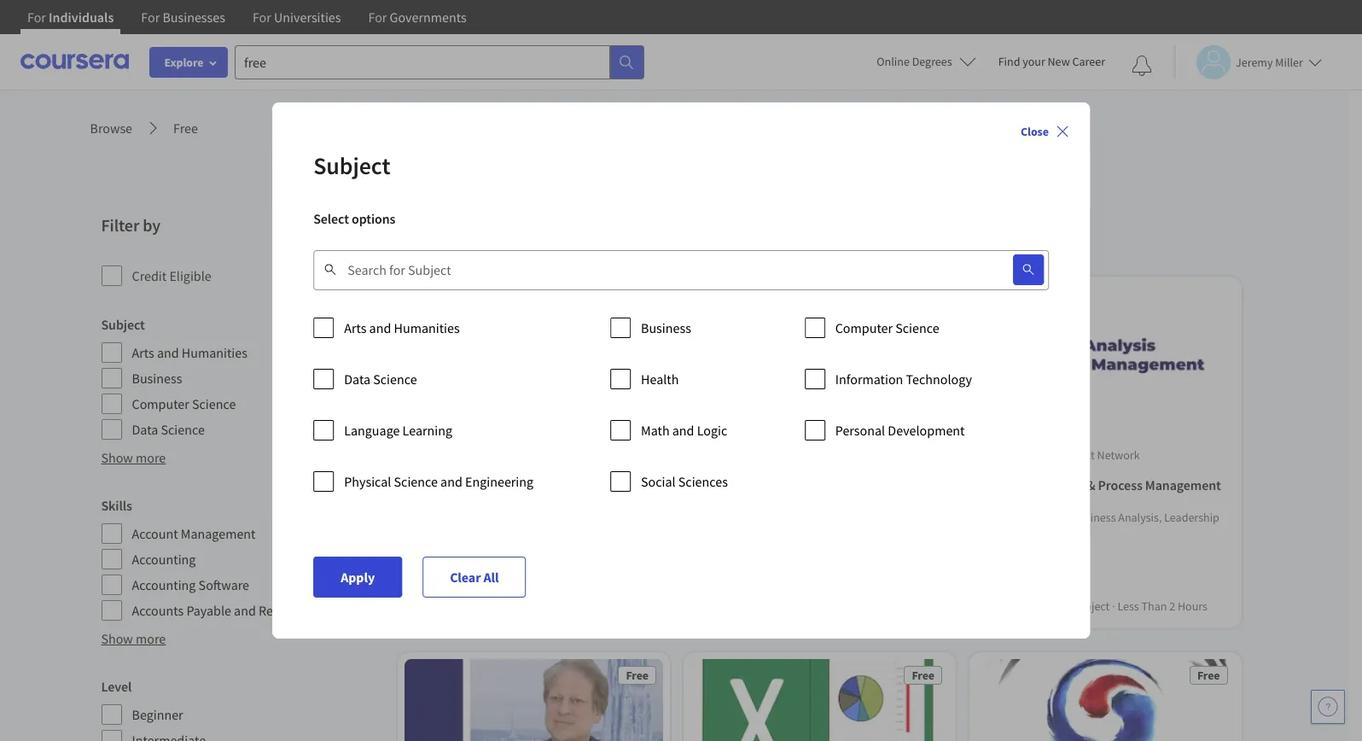 Task type: locate. For each thing, give the bounding box(es) containing it.
arts inside subject group
[[132, 344, 154, 361]]

0 horizontal spatial computer
[[132, 395, 189, 412]]

subject up select options
[[313, 150, 390, 181]]

arts and humanities
[[344, 319, 460, 336], [132, 344, 248, 361]]

account management
[[132, 525, 256, 542]]

2
[[617, 599, 623, 614], [1169, 599, 1175, 614]]

1 horizontal spatial computer
[[836, 319, 893, 336]]

subject dialog
[[273, 102, 1090, 639]]

2 show more from the top
[[101, 630, 166, 647]]

less for excel
[[565, 599, 587, 614]]

show more button down the accounts
[[101, 628, 166, 649]]

data up the language
[[344, 371, 371, 388]]

0 vertical spatial show
[[101, 449, 133, 466]]

1 guided from the left
[[483, 599, 520, 614]]

0 vertical spatial arts
[[344, 319, 367, 336]]

1 vertical spatial arts and humanities
[[132, 344, 248, 361]]

data up skills
[[132, 421, 158, 438]]

1 horizontal spatial than
[[1141, 599, 1167, 614]]

2 show more button from the top
[[101, 628, 166, 649]]

for left the governments
[[368, 9, 387, 26]]

0 horizontal spatial data
[[132, 421, 158, 438]]

0 vertical spatial accounting
[[132, 551, 196, 568]]

payable
[[186, 602, 231, 619]]

filter
[[101, 214, 139, 236]]

1 horizontal spatial arts and humanities
[[344, 319, 460, 336]]

for left individuals on the left
[[27, 9, 46, 26]]

4 for from the left
[[368, 9, 387, 26]]

2 more from the top
[[136, 630, 166, 647]]

1 vertical spatial beginner
[[132, 706, 183, 723]]

and inside business analysis, leadership and management
[[983, 527, 1002, 542]]

new
[[1048, 54, 1070, 69]]

management inside business analysis, leadership and management
[[1005, 527, 1070, 542]]

account
[[132, 525, 178, 542]]

1 show more from the top
[[101, 449, 166, 466]]

show more for data science
[[101, 449, 166, 466]]

your
[[1023, 54, 1046, 69]]

than for process
[[1141, 599, 1167, 614]]

accounting software
[[132, 576, 249, 593]]

1 more from the top
[[136, 449, 166, 466]]

show more down the accounts
[[101, 630, 166, 647]]

clear
[[450, 569, 481, 586]]

&
[[1087, 477, 1095, 494]]

0 vertical spatial more
[[136, 449, 166, 466]]

technology
[[906, 371, 972, 388]]

project up &
[[1059, 448, 1095, 463]]

1 horizontal spatial management
[[1005, 527, 1070, 542]]

intermediate · guided project · less than 2 hours
[[411, 599, 655, 614]]

1 horizontal spatial 2
[[1169, 599, 1175, 614]]

for left universities
[[253, 9, 271, 26]]

project for introduction to microsoft excel
[[522, 599, 557, 614]]

0 horizontal spatial guided
[[483, 599, 520, 614]]

1 than from the left
[[589, 599, 615, 614]]

for businesses
[[141, 9, 225, 26]]

health
[[641, 371, 679, 388]]

show up level
[[101, 630, 133, 647]]

0 vertical spatial data science
[[344, 371, 417, 388]]

2 for process
[[1169, 599, 1175, 614]]

1 horizontal spatial computer science
[[836, 319, 940, 336]]

2 hours from the left
[[1178, 599, 1207, 614]]

arts and humanities inside select subject options element
[[344, 319, 460, 336]]

show more up skills
[[101, 449, 166, 466]]

None search field
[[235, 45, 645, 79]]

management up software on the left of page
[[181, 525, 256, 542]]

1 show more button from the top
[[101, 447, 166, 468]]

data inside select subject options element
[[344, 371, 371, 388]]

0 horizontal spatial management
[[181, 525, 256, 542]]

learning
[[403, 422, 452, 439]]

0 vertical spatial arts and humanities
[[344, 319, 460, 336]]

data
[[344, 371, 371, 388], [132, 421, 158, 438]]

than
[[589, 599, 615, 614], [1141, 599, 1167, 614]]

0 vertical spatial subject
[[313, 150, 390, 181]]

1 vertical spatial data science
[[132, 421, 205, 438]]

0 vertical spatial show more button
[[101, 447, 166, 468]]

for for individuals
[[27, 9, 46, 26]]

1 vertical spatial computer science
[[132, 395, 236, 412]]

humanities inside subject group
[[182, 344, 248, 361]]

1 less from the left
[[565, 599, 587, 614]]

subject
[[313, 150, 390, 181], [101, 316, 145, 333]]

more for accounts
[[136, 630, 166, 647]]

subject down credit
[[101, 316, 145, 333]]

1 vertical spatial arts
[[132, 344, 154, 361]]

1 vertical spatial accounting
[[132, 576, 196, 593]]

2 show from the top
[[101, 630, 133, 647]]

data inside subject group
[[132, 421, 158, 438]]

1 vertical spatial data
[[132, 421, 158, 438]]

0 horizontal spatial arts
[[132, 344, 154, 361]]

for for universities
[[253, 9, 271, 26]]

computer science
[[836, 319, 940, 336], [132, 395, 236, 412]]

2 · from the left
[[560, 599, 563, 614]]

2 for from the left
[[141, 9, 160, 26]]

2 guided from the left
[[1036, 599, 1072, 614]]

hours for business analysis & process management
[[1178, 599, 1207, 614]]

physical
[[344, 473, 391, 490]]

find
[[998, 54, 1021, 69]]

1 hours from the left
[[625, 599, 655, 614]]

0 horizontal spatial data science
[[132, 421, 205, 438]]

1 horizontal spatial humanities
[[394, 319, 460, 336]]

0 horizontal spatial hours
[[625, 599, 655, 614]]

free
[[173, 120, 198, 137], [626, 668, 648, 683], [912, 668, 934, 683], [1198, 668, 1220, 683]]

2 than from the left
[[1141, 599, 1167, 614]]

0 horizontal spatial humanities
[[182, 344, 248, 361]]

0 horizontal spatial less
[[565, 599, 587, 614]]

0 horizontal spatial 2
[[617, 599, 623, 614]]

accounting down account
[[132, 551, 196, 568]]

more for data
[[136, 449, 166, 466]]

management up leadership
[[1145, 477, 1221, 494]]

0 vertical spatial computer science
[[836, 319, 940, 336]]

guided
[[483, 599, 520, 614], [1036, 599, 1072, 614]]

analysis,
[[1118, 510, 1162, 525]]

1 horizontal spatial less
[[1117, 599, 1139, 614]]

for for businesses
[[141, 9, 160, 26]]

beginner
[[983, 599, 1028, 614], [132, 706, 183, 723]]

0 horizontal spatial subject
[[101, 316, 145, 333]]

2 accounting from the top
[[132, 576, 196, 593]]

1 vertical spatial computer
[[132, 395, 189, 412]]

for left businesses
[[141, 9, 160, 26]]

1 vertical spatial show more
[[101, 630, 166, 647]]

0 horizontal spatial arts and humanities
[[132, 344, 248, 361]]

"free"
[[558, 213, 621, 244]]

1 horizontal spatial beginner
[[983, 599, 1028, 614]]

1 horizontal spatial arts
[[344, 319, 367, 336]]

show up skills
[[101, 449, 133, 466]]

physical science and engineering
[[344, 473, 534, 490]]

engineering
[[465, 473, 534, 490]]

0 horizontal spatial than
[[589, 599, 615, 614]]

software
[[199, 576, 249, 593]]

clear all button
[[423, 557, 526, 598]]

subject group
[[101, 314, 380, 441]]

data science inside select subject options element
[[344, 371, 417, 388]]

project down clear all button
[[522, 599, 557, 614]]

universities
[[274, 9, 341, 26]]

management down analysis
[[1005, 527, 1070, 542]]

beginner inside the "level" group
[[132, 706, 183, 723]]

find your new career link
[[990, 51, 1114, 73]]

2 horizontal spatial management
[[1145, 477, 1221, 494]]

1 vertical spatial show more button
[[101, 628, 166, 649]]

2 2 from the left
[[1169, 599, 1175, 614]]

1 for from the left
[[27, 9, 46, 26]]

accounting up the accounts
[[132, 576, 196, 593]]

1 accounting from the top
[[132, 551, 196, 568]]

1 vertical spatial show
[[101, 630, 133, 647]]

3 for from the left
[[253, 9, 271, 26]]

business
[[641, 319, 691, 336], [132, 370, 182, 387], [983, 477, 1034, 494], [1072, 510, 1116, 525]]

show more button
[[101, 447, 166, 468], [101, 628, 166, 649]]

0 vertical spatial show more
[[101, 449, 166, 466]]

0 horizontal spatial computer science
[[132, 395, 236, 412]]

management
[[1145, 477, 1221, 494], [181, 525, 256, 542], [1005, 527, 1070, 542]]

business inside select subject options element
[[641, 319, 691, 336]]

1 vertical spatial subject
[[101, 316, 145, 333]]

network
[[1097, 448, 1140, 463]]

humanities
[[394, 319, 460, 336], [182, 344, 248, 361]]

0 vertical spatial beginner
[[983, 599, 1028, 614]]

coursera
[[1012, 448, 1057, 463]]

arts
[[344, 319, 367, 336], [132, 344, 154, 361]]

more down the accounts
[[136, 630, 166, 647]]

browse link
[[90, 118, 132, 138]]

computer
[[836, 319, 893, 336], [132, 395, 189, 412]]

for universities
[[253, 9, 341, 26]]

0 vertical spatial computer
[[836, 319, 893, 336]]

2 less from the left
[[1117, 599, 1139, 614]]

management for business analysis, leadership and management
[[1005, 527, 1070, 542]]

for
[[27, 9, 46, 26], [141, 9, 160, 26], [253, 9, 271, 26], [368, 9, 387, 26]]

business inside business analysis, leadership and management
[[1072, 510, 1116, 525]]

process
[[1098, 477, 1142, 494]]

show
[[101, 449, 133, 466], [101, 630, 133, 647]]

more
[[136, 449, 166, 466], [136, 630, 166, 647]]

4.6
[[428, 578, 444, 594]]

1 horizontal spatial hours
[[1178, 599, 1207, 614]]

Search by keyword search field
[[348, 249, 972, 290]]

1 horizontal spatial data
[[344, 371, 371, 388]]

1 horizontal spatial guided
[[1036, 599, 1072, 614]]

all
[[484, 569, 499, 586]]

0 horizontal spatial beginner
[[132, 706, 183, 723]]

show more button up skills
[[101, 447, 166, 468]]

search image
[[1022, 263, 1035, 277]]

hours
[[625, 599, 655, 614], [1178, 599, 1207, 614]]

accounting
[[132, 551, 196, 568], [132, 576, 196, 593]]

leadership
[[1164, 510, 1219, 525]]

1 horizontal spatial subject
[[313, 150, 390, 181]]

0 vertical spatial humanities
[[394, 319, 460, 336]]

credit
[[132, 267, 167, 284]]

show more button for accounts
[[101, 628, 166, 649]]

1 horizontal spatial data science
[[344, 371, 417, 388]]

information
[[836, 371, 903, 388]]

more up account
[[136, 449, 166, 466]]

and inside subject group
[[157, 344, 179, 361]]

show more
[[101, 449, 166, 466], [101, 630, 166, 647]]

project down business analysis, leadership and management
[[1074, 599, 1110, 614]]

1 vertical spatial more
[[136, 630, 166, 647]]

less
[[565, 599, 587, 614], [1117, 599, 1139, 614]]

1 2 from the left
[[617, 599, 623, 614]]

0 vertical spatial data
[[344, 371, 371, 388]]

beginner · guided project · less than 2 hours
[[983, 599, 1207, 614]]

computer science inside subject group
[[132, 395, 236, 412]]

intermediate
[[411, 599, 476, 614]]

1 vertical spatial humanities
[[182, 344, 248, 361]]

1 show from the top
[[101, 449, 133, 466]]

computer inside select subject options element
[[836, 319, 893, 336]]

4 · from the left
[[1112, 599, 1115, 614]]



Task type: vqa. For each thing, say whether or not it's contained in the screenshot.
reviews)
yes



Task type: describe. For each thing, give the bounding box(es) containing it.
business analysis & process management
[[983, 477, 1221, 494]]

arts and humanities inside subject group
[[132, 344, 248, 361]]

apply button
[[313, 557, 402, 598]]

1 · from the left
[[478, 599, 481, 614]]

credit eligible
[[132, 267, 211, 284]]

individuals
[[49, 9, 114, 26]]

guided for analysis
[[1036, 599, 1072, 614]]

accounting for accounting
[[132, 551, 196, 568]]

select
[[313, 210, 349, 227]]

coursera image
[[20, 48, 129, 75]]

sciences
[[678, 473, 728, 490]]

close button
[[1014, 116, 1076, 147]]

business analysis & process management link
[[983, 475, 1228, 496]]

results
[[450, 213, 519, 244]]

for individuals
[[27, 9, 114, 26]]

beginner for beginner
[[132, 706, 183, 723]]

social
[[641, 473, 676, 490]]

skills
[[101, 497, 132, 514]]

close
[[1021, 124, 1049, 139]]

excel
[[558, 477, 588, 494]]

for for governments
[[368, 9, 387, 26]]

math
[[641, 422, 670, 439]]

level
[[101, 678, 132, 695]]

less for process
[[1117, 599, 1139, 614]]

humanities inside select subject options element
[[394, 319, 460, 336]]

management inside skills group
[[181, 525, 256, 542]]

businesses
[[163, 9, 225, 26]]

microsoft
[[501, 477, 556, 494]]

logic
[[697, 422, 728, 439]]

guided for to
[[483, 599, 520, 614]]

4.6 (3.7k reviews)
[[428, 578, 516, 594]]

computer inside subject group
[[132, 395, 189, 412]]

language learning
[[344, 422, 452, 439]]

career
[[1073, 54, 1106, 69]]

7,512
[[391, 213, 446, 244]]

banner navigation
[[14, 0, 480, 47]]

introduction to microsoft excel
[[411, 477, 588, 494]]

(3.7k
[[447, 578, 472, 594]]

select options
[[313, 210, 396, 227]]

accounting for accounting software
[[132, 576, 196, 593]]

personal development
[[836, 422, 965, 439]]

options
[[352, 210, 396, 227]]

apply
[[341, 569, 375, 586]]

browse
[[90, 120, 132, 137]]

eligible
[[169, 267, 211, 284]]

show for data
[[101, 449, 133, 466]]

project for business analysis & process management
[[1074, 599, 1110, 614]]

by
[[143, 214, 160, 236]]

development
[[888, 422, 965, 439]]

coursera project network
[[1012, 448, 1140, 463]]

governments
[[390, 9, 467, 26]]

3 · from the left
[[1030, 599, 1033, 614]]

level group
[[101, 676, 380, 741]]

analysis
[[1037, 477, 1084, 494]]

math and logic
[[641, 422, 728, 439]]

accounts
[[132, 602, 184, 619]]

beginner for beginner · guided project · less than 2 hours
[[983, 599, 1028, 614]]

clear all
[[450, 569, 499, 586]]

2 for excel
[[617, 599, 623, 614]]

social sciences
[[641, 473, 728, 490]]

introduction to microsoft excel link
[[411, 475, 656, 496]]

data science inside subject group
[[132, 421, 205, 438]]

financial markets link
[[697, 475, 942, 496]]

markets
[[752, 477, 798, 494]]

personal
[[836, 422, 885, 439]]

show more for accounts payable and receivable
[[101, 630, 166, 647]]

hours for introduction to microsoft excel
[[625, 599, 655, 614]]

to
[[487, 477, 499, 494]]

show for accounts
[[101, 630, 133, 647]]

7,512 results for "free"
[[391, 213, 621, 244]]

subject inside "dialog"
[[313, 150, 390, 181]]

management for business analysis & process management
[[1145, 477, 1221, 494]]

help center image
[[1318, 697, 1339, 717]]

business inside subject group
[[132, 370, 182, 387]]

subject inside group
[[101, 316, 145, 333]]

accounts payable and receivable
[[132, 602, 320, 619]]

find your new career
[[998, 54, 1106, 69]]

skills group
[[101, 495, 380, 621]]

language
[[344, 422, 400, 439]]

for
[[524, 213, 553, 244]]

arts inside select subject options element
[[344, 319, 367, 336]]

for governments
[[368, 9, 467, 26]]

introduction
[[411, 477, 484, 494]]

receivable
[[259, 602, 320, 619]]

filter by
[[101, 214, 160, 236]]

select subject options element
[[313, 311, 1049, 516]]

information technology
[[836, 371, 972, 388]]

business analysis, leadership and management
[[983, 510, 1219, 542]]

and inside skills group
[[234, 602, 256, 619]]

show more button for data
[[101, 447, 166, 468]]

than for excel
[[589, 599, 615, 614]]

financial markets
[[697, 477, 798, 494]]

computer science inside select subject options element
[[836, 319, 940, 336]]

reviews)
[[474, 578, 516, 594]]

financial
[[697, 477, 750, 494]]

show notifications image
[[1132, 55, 1152, 76]]



